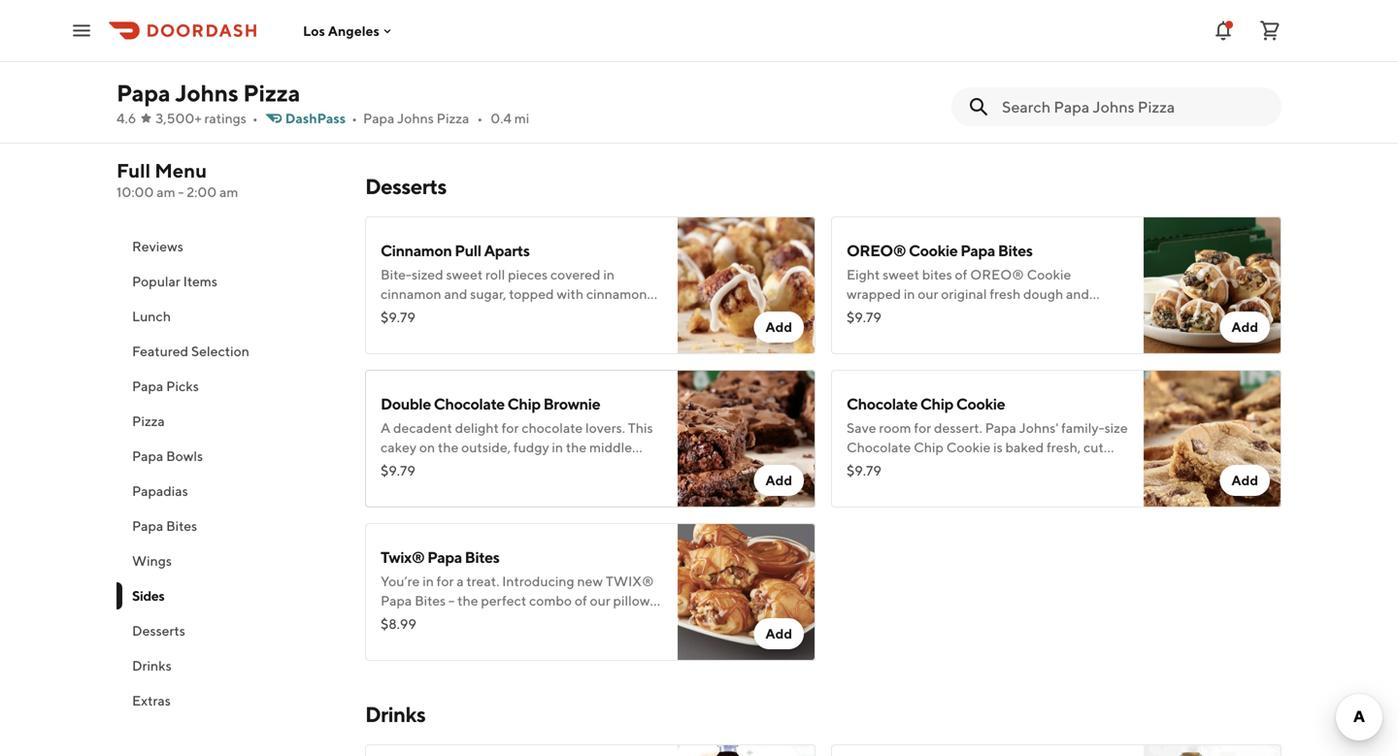 Task type: vqa. For each thing, say whether or not it's contained in the screenshot.
the Strawberry
no



Task type: locate. For each thing, give the bounding box(es) containing it.
served up "on" in the top right of the page
[[1050, 305, 1091, 321]]

2 horizontal spatial with
[[1094, 305, 1121, 321]]

add button
[[754, 312, 804, 343], [1220, 312, 1270, 343], [754, 465, 804, 496], [1220, 465, 1270, 496], [754, 619, 804, 650]]

cheese inside the oreo® cookie papa bites eight sweet bites of oreo® cookie wrapped in our original fresh dough and drizzled in icing. baked fresh and served with cream cheese icing dipping sauce on the side.
[[888, 325, 932, 341]]

icing.
[[912, 305, 945, 321], [615, 325, 648, 341]]

1 horizontal spatial johns
[[397, 110, 434, 126]]

1 horizontal spatial drinks
[[365, 702, 426, 727]]

0 vertical spatial desserts
[[365, 174, 447, 199]]

drinks down $8.99
[[365, 702, 426, 727]]

served down dessert.
[[947, 459, 988, 475]]

icing. down our
[[912, 305, 945, 321]]

$9.79 down double
[[381, 463, 416, 479]]

drizzled inside the oreo® cookie papa bites eight sweet bites of oreo® cookie wrapped in our original fresh dough and drizzled in icing. baked fresh and served with cream cheese icing dipping sauce on the side.
[[847, 305, 896, 321]]

1 horizontal spatial baked
[[1006, 439, 1044, 455]]

wings button
[[117, 544, 342, 579]]

0 horizontal spatial with
[[458, 325, 485, 341]]

drinks
[[132, 658, 172, 674], [365, 702, 426, 727]]

•
[[252, 110, 258, 126], [352, 110, 357, 126], [477, 110, 483, 126]]

with
[[557, 286, 584, 302], [1094, 305, 1121, 321], [458, 325, 485, 341]]

dipping
[[967, 325, 1014, 341]]

pieces
[[508, 267, 548, 283]]

2 horizontal spatial sweet
[[883, 267, 920, 283]]

0 horizontal spatial am
[[157, 184, 175, 200]]

jalapeño papa bites image
[[678, 0, 816, 133]]

add for cookie
[[1232, 472, 1259, 488]]

1 horizontal spatial served
[[1050, 305, 1091, 321]]

0 horizontal spatial drizzled
[[407, 325, 456, 341]]

bites
[[922, 267, 952, 283]]

1 cream from the left
[[527, 325, 566, 341]]

oreo®
[[847, 241, 906, 260], [970, 267, 1024, 283]]

cheese down 'goodness'
[[568, 325, 612, 341]]

$9.79 down wrapped
[[847, 309, 882, 325]]

1 horizontal spatial with
[[557, 286, 584, 302]]

slices
[[884, 459, 918, 475]]

0 horizontal spatial icing.
[[615, 325, 648, 341]]

bite-
[[381, 267, 412, 283]]

drizzled inside cinnamon pull aparts bite-sized sweet roll pieces covered in cinnamon and sugar, topped with cinnamon crumbles then baked to a gooey goodness and drizzled with sweet cream cheese icing.
[[407, 325, 456, 341]]

cream
[[527, 325, 566, 341], [847, 325, 885, 341]]

double
[[381, 395, 431, 413]]

$9.79 down bite-
[[381, 309, 416, 325]]

0 vertical spatial oreo®
[[847, 241, 906, 260]]

3 • from the left
[[477, 110, 483, 126]]

fresh up dipping
[[990, 305, 1021, 321]]

gooey
[[538, 305, 576, 321]]

sweet up our
[[883, 267, 920, 283]]

oreo® right of
[[970, 267, 1024, 283]]

0 horizontal spatial desserts
[[132, 623, 185, 639]]

sweet down pull on the top of the page
[[446, 267, 483, 283]]

papa bowls button
[[117, 439, 342, 474]]

chip down the for
[[914, 439, 944, 455]]

baked
[[472, 305, 510, 321], [1006, 439, 1044, 455]]

• left the '0.4'
[[477, 110, 483, 126]]

0 horizontal spatial pizza
[[132, 413, 165, 429]]

papa johns pizza • 0.4 mi
[[363, 110, 530, 126]]

papa up "wings"
[[132, 518, 163, 534]]

icing. down 'goodness'
[[615, 325, 648, 341]]

0 vertical spatial pizza
[[243, 79, 300, 107]]

1 vertical spatial drinks
[[365, 702, 426, 727]]

0 horizontal spatial cream
[[527, 325, 566, 341]]

am right 2:00
[[220, 184, 238, 200]]

add for papa
[[1232, 319, 1259, 335]]

$9.79
[[381, 309, 416, 325], [847, 309, 882, 325], [381, 463, 416, 479], [847, 463, 882, 479]]

in right covered
[[603, 267, 615, 283]]

ratings
[[204, 110, 247, 126]]

in left our
[[904, 286, 915, 302]]

popular items
[[132, 273, 217, 289]]

add
[[766, 319, 792, 335], [1232, 319, 1259, 335], [766, 472, 792, 488], [1232, 472, 1259, 488], [766, 626, 792, 642]]

papa up is
[[985, 420, 1017, 436]]

pizza left the '0.4'
[[437, 110, 469, 126]]

0 vertical spatial drinks
[[132, 658, 172, 674]]

drizzled down crumbles
[[407, 325, 456, 341]]

desserts up cinnamon
[[365, 174, 447, 199]]

1 vertical spatial served
[[947, 459, 988, 475]]

0 horizontal spatial johns
[[175, 79, 239, 107]]

for
[[914, 420, 931, 436]]

johns up the 3,500+ ratings •
[[175, 79, 239, 107]]

drizzled down wrapped
[[847, 305, 896, 321]]

johns for papa johns pizza
[[175, 79, 239, 107]]

pizza button
[[117, 404, 342, 439]]

sweet
[[446, 267, 483, 283], [883, 267, 920, 283], [488, 325, 525, 341]]

1 cheese from the left
[[568, 325, 612, 341]]

0 vertical spatial baked
[[472, 305, 510, 321]]

1 vertical spatial desserts
[[132, 623, 185, 639]]

mug root beer image
[[1144, 745, 1282, 756]]

0 horizontal spatial •
[[252, 110, 258, 126]]

sweet down to
[[488, 325, 525, 341]]

1 vertical spatial oreo®
[[970, 267, 1024, 283]]

1 vertical spatial drizzled
[[407, 325, 456, 341]]

papa bites button
[[117, 509, 342, 544]]

mi
[[514, 110, 530, 126]]

$9.79 left slices
[[847, 463, 882, 479]]

1 vertical spatial fresh
[[990, 305, 1021, 321]]

with inside the oreo® cookie papa bites eight sweet bites of oreo® cookie wrapped in our original fresh dough and drizzled in icing. baked fresh and served with cream cheese icing dipping sauce on the side.
[[1094, 305, 1121, 321]]

add button for cookie
[[1220, 465, 1270, 496]]

1 horizontal spatial icing.
[[912, 305, 945, 321]]

Item Search search field
[[1002, 96, 1266, 118]]

dashpass
[[285, 110, 346, 126]]

• right 'dashpass'
[[352, 110, 357, 126]]

served inside the oreo® cookie papa bites eight sweet bites of oreo® cookie wrapped in our original fresh dough and drizzled in icing. baked fresh and served with cream cheese icing dipping sauce on the side.
[[1050, 305, 1091, 321]]

pizza for papa johns pizza
[[243, 79, 300, 107]]

featured
[[132, 343, 188, 359]]

a
[[528, 305, 536, 321]]

icing. inside the oreo® cookie papa bites eight sweet bites of oreo® cookie wrapped in our original fresh dough and drizzled in icing. baked fresh and served with cream cheese icing dipping sauce on the side.
[[912, 305, 945, 321]]

pizza up 'dashpass'
[[243, 79, 300, 107]]

10:00
[[117, 184, 154, 200]]

is
[[994, 439, 1003, 455]]

dough
[[1024, 286, 1064, 302]]

cinnamon up 'goodness'
[[586, 286, 647, 302]]

with down then
[[458, 325, 485, 341]]

0 horizontal spatial cinnamon
[[381, 286, 442, 302]]

1 horizontal spatial am
[[220, 184, 238, 200]]

and down crumbles
[[381, 325, 404, 341]]

then
[[440, 305, 469, 321]]

sugar,
[[470, 286, 506, 302]]

lunch button
[[117, 299, 342, 334]]

drinks up extras
[[132, 658, 172, 674]]

1 vertical spatial icing.
[[615, 325, 648, 341]]

2 cream from the left
[[847, 325, 885, 341]]

1 horizontal spatial cheese
[[888, 325, 932, 341]]

1 vertical spatial with
[[1094, 305, 1121, 321]]

0 horizontal spatial drinks
[[132, 658, 172, 674]]

sized
[[412, 267, 443, 283]]

0 horizontal spatial sweet
[[446, 267, 483, 283]]

cream down gooey
[[527, 325, 566, 341]]

on
[[1055, 325, 1071, 341]]

chip up the for
[[921, 395, 954, 413]]

twix® papa bites
[[381, 548, 500, 567]]

chocolate chip cookie image
[[1144, 370, 1282, 508]]

desserts down sides at the left bottom of page
[[132, 623, 185, 639]]

lunch
[[132, 308, 171, 324]]

roll
[[486, 267, 505, 283]]

chocolate up room
[[847, 395, 918, 413]]

items
[[183, 273, 217, 289]]

in
[[603, 267, 615, 283], [904, 286, 915, 302], [898, 305, 910, 321]]

2 vertical spatial pizza
[[132, 413, 165, 429]]

papa left the picks
[[132, 378, 163, 394]]

and right slices
[[921, 459, 944, 475]]

pizza for papa johns pizza • 0.4 mi
[[437, 110, 469, 126]]

fresh left dough
[[990, 286, 1021, 302]]

chocolate right double
[[434, 395, 505, 413]]

notification bell image
[[1212, 19, 1235, 42]]

eight
[[847, 267, 880, 283]]

0 vertical spatial served
[[1050, 305, 1091, 321]]

los angeles
[[303, 23, 380, 39]]

oreo® cookie papa bites image
[[1144, 217, 1282, 354]]

papa inside chocolate chip cookie save room for dessert. papa johns' family-size chocolate chip cookie is baked fresh, cut into 8 slices and served warm.
[[985, 420, 1017, 436]]

double chocolate chip brownie image
[[678, 370, 816, 508]]

papa bites
[[132, 518, 197, 534]]

to
[[513, 305, 526, 321]]

johns
[[175, 79, 239, 107], [397, 110, 434, 126]]

am
[[157, 184, 175, 200], [220, 184, 238, 200]]

cream down wrapped
[[847, 325, 885, 341]]

1 horizontal spatial cinnamon
[[586, 286, 647, 302]]

0 vertical spatial icing.
[[912, 305, 945, 321]]

sweet inside the oreo® cookie papa bites eight sweet bites of oreo® cookie wrapped in our original fresh dough and drizzled in icing. baked fresh and served with cream cheese icing dipping sauce on the side.
[[883, 267, 920, 283]]

0 vertical spatial in
[[603, 267, 615, 283]]

cookie up "bites"
[[909, 241, 958, 260]]

papa up of
[[961, 241, 995, 260]]

and up then
[[444, 286, 468, 302]]

• right the ratings
[[252, 110, 258, 126]]

johns'
[[1019, 420, 1059, 436]]

1 horizontal spatial desserts
[[365, 174, 447, 199]]

size
[[1105, 420, 1128, 436]]

the
[[1074, 325, 1094, 341]]

1 horizontal spatial •
[[352, 110, 357, 126]]

0 vertical spatial fresh
[[990, 286, 1021, 302]]

bites up dough
[[998, 241, 1033, 260]]

pizza
[[243, 79, 300, 107], [437, 110, 469, 126], [132, 413, 165, 429]]

extras button
[[117, 684, 342, 719]]

desserts inside button
[[132, 623, 185, 639]]

icing. inside cinnamon pull aparts bite-sized sweet roll pieces covered in cinnamon and sugar, topped with cinnamon crumbles then baked to a gooey goodness and drizzled with sweet cream cheese icing.
[[615, 325, 648, 341]]

cookie up dough
[[1027, 267, 1071, 283]]

1 vertical spatial baked
[[1006, 439, 1044, 455]]

0 horizontal spatial cheese
[[568, 325, 612, 341]]

0 vertical spatial drizzled
[[847, 305, 896, 321]]

twix®
[[381, 548, 425, 567]]

in down wrapped
[[898, 305, 910, 321]]

2 horizontal spatial •
[[477, 110, 483, 126]]

with up side.
[[1094, 305, 1121, 321]]

0.4
[[491, 110, 512, 126]]

sauce
[[1017, 325, 1052, 341]]

served
[[1050, 305, 1091, 321], [947, 459, 988, 475]]

bites down papadias
[[166, 518, 197, 534]]

2 fresh from the top
[[990, 305, 1021, 321]]

2 cheese from the left
[[888, 325, 932, 341]]

covered
[[550, 267, 601, 283]]

0 vertical spatial with
[[557, 286, 584, 302]]

drizzled
[[847, 305, 896, 321], [407, 325, 456, 341]]

cinnamon
[[381, 286, 442, 302], [586, 286, 647, 302]]

1 horizontal spatial drizzled
[[847, 305, 896, 321]]

featured selection button
[[117, 334, 342, 369]]

1 am from the left
[[157, 184, 175, 200]]

icing
[[934, 325, 964, 341]]

0 horizontal spatial baked
[[472, 305, 510, 321]]

family-
[[1062, 420, 1105, 436]]

papadias button
[[117, 474, 342, 509]]

room
[[879, 420, 911, 436]]

reviews button
[[117, 229, 342, 264]]

0 horizontal spatial served
[[947, 459, 988, 475]]

1 horizontal spatial oreo®
[[970, 267, 1024, 283]]

with down covered
[[557, 286, 584, 302]]

baked down sugar,
[[472, 305, 510, 321]]

am left '-'
[[157, 184, 175, 200]]

johns left the '0.4'
[[397, 110, 434, 126]]

0 vertical spatial johns
[[175, 79, 239, 107]]

cookie
[[909, 241, 958, 260], [1027, 267, 1071, 283], [956, 395, 1005, 413], [947, 439, 991, 455]]

drinks inside drinks button
[[132, 658, 172, 674]]

2 horizontal spatial pizza
[[437, 110, 469, 126]]

oreo® up the eight
[[847, 241, 906, 260]]

bites right twix®
[[465, 548, 500, 567]]

bites inside the oreo® cookie papa bites eight sweet bites of oreo® cookie wrapped in our original fresh dough and drizzled in icing. baked fresh and served with cream cheese icing dipping sauce on the side.
[[998, 241, 1033, 260]]

johns for papa johns pizza • 0.4 mi
[[397, 110, 434, 126]]

papa right jalapeño
[[446, 20, 480, 38]]

baked down johns'
[[1006, 439, 1044, 455]]

1 horizontal spatial pizza
[[243, 79, 300, 107]]

pizza down papa picks
[[132, 413, 165, 429]]

1 horizontal spatial cream
[[847, 325, 885, 341]]

cheese
[[568, 325, 612, 341], [888, 325, 932, 341]]

cinnamon up crumbles
[[381, 286, 442, 302]]

2 vertical spatial with
[[458, 325, 485, 341]]

1 vertical spatial johns
[[397, 110, 434, 126]]

cheese left icing
[[888, 325, 932, 341]]

1 vertical spatial pizza
[[437, 110, 469, 126]]



Task type: describe. For each thing, give the bounding box(es) containing it.
aparts
[[484, 241, 530, 260]]

chocolate up 8
[[847, 439, 911, 455]]

cheese inside cinnamon pull aparts bite-sized sweet roll pieces covered in cinnamon and sugar, topped with cinnamon crumbles then baked to a gooey goodness and drizzled with sweet cream cheese icing.
[[568, 325, 612, 341]]

papa right dashpass •
[[363, 110, 395, 126]]

our
[[918, 286, 939, 302]]

papa johns pizza
[[117, 79, 300, 107]]

goodness
[[579, 305, 638, 321]]

crumbles
[[381, 305, 438, 321]]

served inside chocolate chip cookie save room for dessert. papa johns' family-size chocolate chip cookie is baked fresh, cut into 8 slices and served warm.
[[947, 459, 988, 475]]

and up the sauce
[[1024, 305, 1047, 321]]

popular items button
[[117, 264, 342, 299]]

baked
[[948, 305, 988, 321]]

featured selection
[[132, 343, 249, 359]]

pepsi image
[[678, 745, 816, 756]]

pizza inside button
[[132, 413, 165, 429]]

cinnamon pull aparts image
[[678, 217, 816, 354]]

pull
[[455, 241, 481, 260]]

papa up 4.6
[[117, 79, 171, 107]]

add for aparts
[[766, 319, 792, 335]]

topped
[[509, 286, 554, 302]]

papa picks
[[132, 378, 199, 394]]

cream inside the oreo® cookie papa bites eight sweet bites of oreo® cookie wrapped in our original fresh dough and drizzled in icing. baked fresh and served with cream cheese icing dipping sauce on the side.
[[847, 325, 885, 341]]

bowls
[[166, 448, 203, 464]]

sweet for pull
[[446, 267, 483, 283]]

angeles
[[328, 23, 380, 39]]

menu
[[155, 159, 207, 182]]

1 fresh from the top
[[990, 286, 1021, 302]]

bites right jalapeño
[[483, 20, 518, 38]]

2 vertical spatial in
[[898, 305, 910, 321]]

cream inside cinnamon pull aparts bite-sized sweet roll pieces covered in cinnamon and sugar, topped with cinnamon crumbles then baked to a gooey goodness and drizzled with sweet cream cheese icing.
[[527, 325, 566, 341]]

and inside chocolate chip cookie save room for dessert. papa johns' family-size chocolate chip cookie is baked fresh, cut into 8 slices and served warm.
[[921, 459, 944, 475]]

side.
[[1097, 325, 1125, 341]]

twix® papa bites image
[[678, 523, 816, 661]]

papa bowls
[[132, 448, 203, 464]]

reviews
[[132, 238, 183, 254]]

papa left bowls
[[132, 448, 163, 464]]

cut
[[1084, 439, 1104, 455]]

wings
[[132, 553, 172, 569]]

full
[[117, 159, 151, 182]]

0 items, open order cart image
[[1259, 19, 1282, 42]]

warm.
[[991, 459, 1028, 475]]

baked inside chocolate chip cookie save room for dessert. papa johns' family-size chocolate chip cookie is baked fresh, cut into 8 slices and served warm.
[[1006, 439, 1044, 455]]

baked inside cinnamon pull aparts bite-sized sweet roll pieces covered in cinnamon and sugar, topped with cinnamon crumbles then baked to a gooey goodness and drizzled with sweet cream cheese icing.
[[472, 305, 510, 321]]

2:00
[[187, 184, 217, 200]]

full menu 10:00 am - 2:00 am
[[117, 159, 238, 200]]

jalapeño papa bites
[[381, 20, 518, 38]]

$9.79 for chocolate chip cookie
[[847, 463, 882, 479]]

cookie down dessert.
[[947, 439, 991, 455]]

wrapped
[[847, 286, 901, 302]]

papa inside the oreo® cookie papa bites eight sweet bites of oreo® cookie wrapped in our original fresh dough and drizzled in icing. baked fresh and served with cream cheese icing dipping sauce on the side.
[[961, 241, 995, 260]]

extras
[[132, 693, 171, 709]]

$9.79 for double chocolate chip brownie
[[381, 463, 416, 479]]

1 • from the left
[[252, 110, 258, 126]]

los angeles button
[[303, 23, 395, 39]]

double chocolate chip brownie
[[381, 395, 600, 413]]

add button for aparts
[[754, 312, 804, 343]]

cinnamon
[[381, 241, 452, 260]]

sweet for cookie
[[883, 267, 920, 283]]

2 cinnamon from the left
[[586, 286, 647, 302]]

$8.99
[[381, 616, 417, 632]]

1 vertical spatial in
[[904, 286, 915, 302]]

cookie up dessert.
[[956, 395, 1005, 413]]

of
[[955, 267, 968, 283]]

$9.79 for cinnamon pull aparts
[[381, 309, 416, 325]]

in inside cinnamon pull aparts bite-sized sweet roll pieces covered in cinnamon and sugar, topped with cinnamon crumbles then baked to a gooey goodness and drizzled with sweet cream cheese icing.
[[603, 267, 615, 283]]

dashpass •
[[285, 110, 357, 126]]

papa inside button
[[132, 518, 163, 534]]

4.6
[[117, 110, 136, 126]]

chip left brownie
[[508, 395, 541, 413]]

cinnamon pull aparts bite-sized sweet roll pieces covered in cinnamon and sugar, topped with cinnamon crumbles then baked to a gooey goodness and drizzled with sweet cream cheese icing.
[[381, 241, 648, 341]]

3,500+ ratings •
[[156, 110, 258, 126]]

papadias
[[132, 483, 188, 499]]

brownie
[[543, 395, 600, 413]]

los
[[303, 23, 325, 39]]

into
[[847, 459, 871, 475]]

popular
[[132, 273, 180, 289]]

papa picks button
[[117, 369, 342, 404]]

1 horizontal spatial sweet
[[488, 325, 525, 341]]

1 cinnamon from the left
[[381, 286, 442, 302]]

2 • from the left
[[352, 110, 357, 126]]

desserts button
[[117, 614, 342, 649]]

dessert.
[[934, 420, 983, 436]]

2 am from the left
[[220, 184, 238, 200]]

oreo® cookie papa bites eight sweet bites of oreo® cookie wrapped in our original fresh dough and drizzled in icing. baked fresh and served with cream cheese icing dipping sauce on the side.
[[847, 241, 1125, 341]]

papa right twix®
[[427, 548, 462, 567]]

add button for papa
[[1220, 312, 1270, 343]]

selection
[[191, 343, 249, 359]]

drinks button
[[117, 649, 342, 684]]

0 horizontal spatial oreo®
[[847, 241, 906, 260]]

jalapeño
[[381, 20, 443, 38]]

open menu image
[[70, 19, 93, 42]]

8
[[874, 459, 882, 475]]

$9.79 for oreo® cookie papa bites
[[847, 309, 882, 325]]

sides
[[132, 588, 164, 604]]

-
[[178, 184, 184, 200]]

chocolate chip cookie save room for dessert. papa johns' family-size chocolate chip cookie is baked fresh, cut into 8 slices and served warm.
[[847, 395, 1128, 475]]

3,500+
[[156, 110, 202, 126]]

original
[[941, 286, 987, 302]]

picks
[[166, 378, 199, 394]]

fresh,
[[1047, 439, 1081, 455]]

bites inside button
[[166, 518, 197, 534]]

and right dough
[[1066, 286, 1090, 302]]



